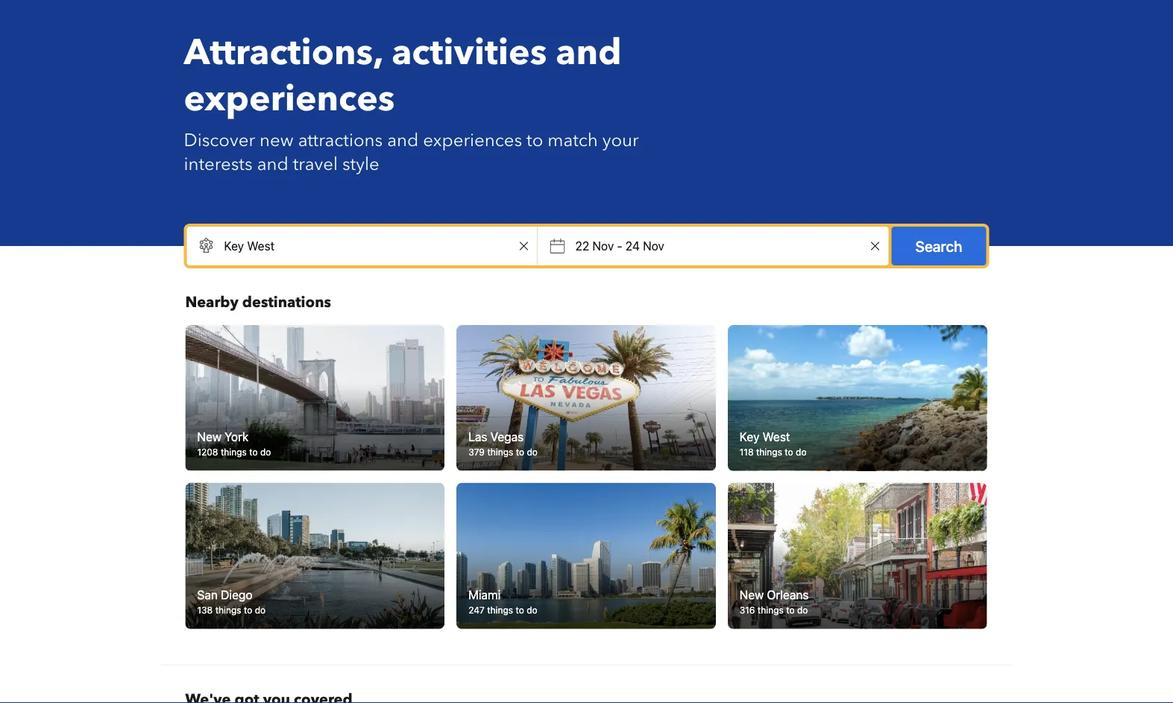 Task type: vqa. For each thing, say whether or not it's contained in the screenshot.
San Diego 138 things to do
yes



Task type: describe. For each thing, give the bounding box(es) containing it.
new orleans image
[[728, 483, 987, 629]]

316
[[740, 605, 755, 616]]

west
[[763, 430, 790, 444]]

style
[[342, 152, 379, 176]]

Where are you going? search field
[[187, 227, 538, 266]]

things for new york
[[221, 447, 247, 458]]

things inside "miami 247 things to do"
[[487, 605, 513, 616]]

things for san diego
[[215, 605, 241, 616]]

to for san diego
[[244, 605, 252, 616]]

attractions, activities and experiences discover new attractions and experiences to match your interests and travel style
[[184, 28, 639, 176]]

do for new orleans
[[797, 605, 808, 616]]

do for new york
[[260, 447, 271, 458]]

new york 1208 things to do
[[197, 430, 271, 458]]

san diego 138 things to do
[[197, 588, 266, 616]]

1 horizontal spatial and
[[387, 128, 419, 153]]

to for new york
[[249, 447, 258, 458]]

22 nov - 24 nov
[[576, 239, 665, 253]]

to for las vegas
[[516, 447, 525, 458]]

to for key west
[[785, 447, 793, 458]]

key west image
[[725, 323, 990, 473]]

orleans
[[767, 588, 809, 602]]

attractions
[[298, 128, 383, 153]]

diego
[[221, 588, 252, 602]]

1 nov from the left
[[593, 239, 614, 253]]

destinations
[[242, 292, 331, 313]]

las vegas 379 things to do
[[469, 430, 538, 458]]

vegas
[[491, 430, 524, 444]]

22
[[576, 239, 589, 253]]

activities
[[392, 28, 547, 77]]

nearby
[[185, 292, 239, 313]]

138
[[197, 605, 213, 616]]

key
[[740, 430, 760, 444]]

things for las vegas
[[487, 447, 514, 458]]

do for las vegas
[[527, 447, 538, 458]]

las vegas image
[[457, 325, 716, 471]]

miami 247 things to do
[[469, 588, 538, 616]]

0 horizontal spatial experiences
[[184, 75, 395, 123]]

attractions,
[[184, 28, 383, 77]]

new
[[260, 128, 294, 153]]



Task type: locate. For each thing, give the bounding box(es) containing it.
to inside the attractions, activities and experiences discover new attractions and experiences to match your interests and travel style
[[527, 128, 543, 153]]

do inside 'san diego 138 things to do'
[[255, 605, 266, 616]]

search
[[916, 237, 963, 255]]

1208
[[197, 447, 218, 458]]

1 horizontal spatial new
[[740, 588, 764, 602]]

do right 138
[[255, 605, 266, 616]]

travel
[[293, 152, 338, 176]]

new
[[197, 430, 222, 444], [740, 588, 764, 602]]

to right 1208
[[249, 447, 258, 458]]

things down west
[[756, 447, 782, 458]]

to
[[527, 128, 543, 153], [249, 447, 258, 458], [516, 447, 525, 458], [785, 447, 793, 458], [244, 605, 252, 616], [516, 605, 524, 616], [786, 605, 795, 616]]

to inside new orleans 316 things to do
[[786, 605, 795, 616]]

do down orleans
[[797, 605, 808, 616]]

new inside new orleans 316 things to do
[[740, 588, 764, 602]]

things inside las vegas 379 things to do
[[487, 447, 514, 458]]

do inside the key west 118 things to do
[[796, 447, 807, 458]]

1 vertical spatial new
[[740, 588, 764, 602]]

2 horizontal spatial and
[[556, 28, 622, 77]]

things for key west
[[756, 447, 782, 458]]

do for key west
[[796, 447, 807, 458]]

things inside new york 1208 things to do
[[221, 447, 247, 458]]

do right 1208
[[260, 447, 271, 458]]

do inside new york 1208 things to do
[[260, 447, 271, 458]]

1 horizontal spatial experiences
[[423, 128, 522, 153]]

san
[[197, 588, 218, 602]]

search button
[[892, 227, 987, 266]]

to inside new york 1208 things to do
[[249, 447, 258, 458]]

0 horizontal spatial and
[[257, 152, 288, 176]]

match
[[548, 128, 598, 153]]

to down west
[[785, 447, 793, 458]]

to inside 'san diego 138 things to do'
[[244, 605, 252, 616]]

things inside the key west 118 things to do
[[756, 447, 782, 458]]

miami image
[[457, 483, 716, 629]]

-
[[617, 239, 623, 253]]

118
[[740, 447, 754, 458]]

to right 247
[[516, 605, 524, 616]]

to left match
[[527, 128, 543, 153]]

things for new orleans
[[758, 605, 784, 616]]

0 vertical spatial new
[[197, 430, 222, 444]]

interests
[[184, 152, 253, 176]]

your
[[603, 128, 639, 153]]

las
[[469, 430, 487, 444]]

to inside "miami 247 things to do"
[[516, 605, 524, 616]]

do for san diego
[[255, 605, 266, 616]]

2 nov from the left
[[643, 239, 665, 253]]

247
[[469, 605, 485, 616]]

0 vertical spatial experiences
[[184, 75, 395, 123]]

new for new orleans
[[740, 588, 764, 602]]

things inside 'san diego 138 things to do'
[[215, 605, 241, 616]]

key west 118 things to do
[[740, 430, 807, 458]]

to down diego
[[244, 605, 252, 616]]

san diego image
[[185, 483, 445, 629]]

to for new orleans
[[786, 605, 795, 616]]

new york image
[[185, 325, 445, 471]]

do right 118 at the right
[[796, 447, 807, 458]]

miami
[[469, 588, 501, 602]]

and
[[556, 28, 622, 77], [387, 128, 419, 153], [257, 152, 288, 176]]

to down vegas
[[516, 447, 525, 458]]

new inside new york 1208 things to do
[[197, 430, 222, 444]]

to down orleans
[[786, 605, 795, 616]]

new up 1208
[[197, 430, 222, 444]]

discover
[[184, 128, 255, 153]]

do inside las vegas 379 things to do
[[527, 447, 538, 458]]

york
[[225, 430, 249, 444]]

24
[[626, 239, 640, 253]]

nearby destinations
[[185, 292, 331, 313]]

nov right 24
[[643, 239, 665, 253]]

things inside new orleans 316 things to do
[[758, 605, 784, 616]]

new orleans 316 things to do
[[740, 588, 809, 616]]

1 horizontal spatial nov
[[643, 239, 665, 253]]

things down diego
[[215, 605, 241, 616]]

1 vertical spatial experiences
[[423, 128, 522, 153]]

0 horizontal spatial nov
[[593, 239, 614, 253]]

379
[[469, 447, 485, 458]]

things down "york"
[[221, 447, 247, 458]]

things down orleans
[[758, 605, 784, 616]]

to inside the key west 118 things to do
[[785, 447, 793, 458]]

do
[[260, 447, 271, 458], [527, 447, 538, 458], [796, 447, 807, 458], [255, 605, 266, 616], [527, 605, 538, 616], [797, 605, 808, 616]]

do right 379
[[527, 447, 538, 458]]

do right 247
[[527, 605, 538, 616]]

do inside "miami 247 things to do"
[[527, 605, 538, 616]]

new up 316
[[740, 588, 764, 602]]

to inside las vegas 379 things to do
[[516, 447, 525, 458]]

do inside new orleans 316 things to do
[[797, 605, 808, 616]]

things
[[221, 447, 247, 458], [487, 447, 514, 458], [756, 447, 782, 458], [215, 605, 241, 616], [487, 605, 513, 616], [758, 605, 784, 616]]

nov
[[593, 239, 614, 253], [643, 239, 665, 253]]

new for new york
[[197, 430, 222, 444]]

things down vegas
[[487, 447, 514, 458]]

nov left -
[[593, 239, 614, 253]]

things down miami
[[487, 605, 513, 616]]

0 horizontal spatial new
[[197, 430, 222, 444]]

experiences
[[184, 75, 395, 123], [423, 128, 522, 153]]



